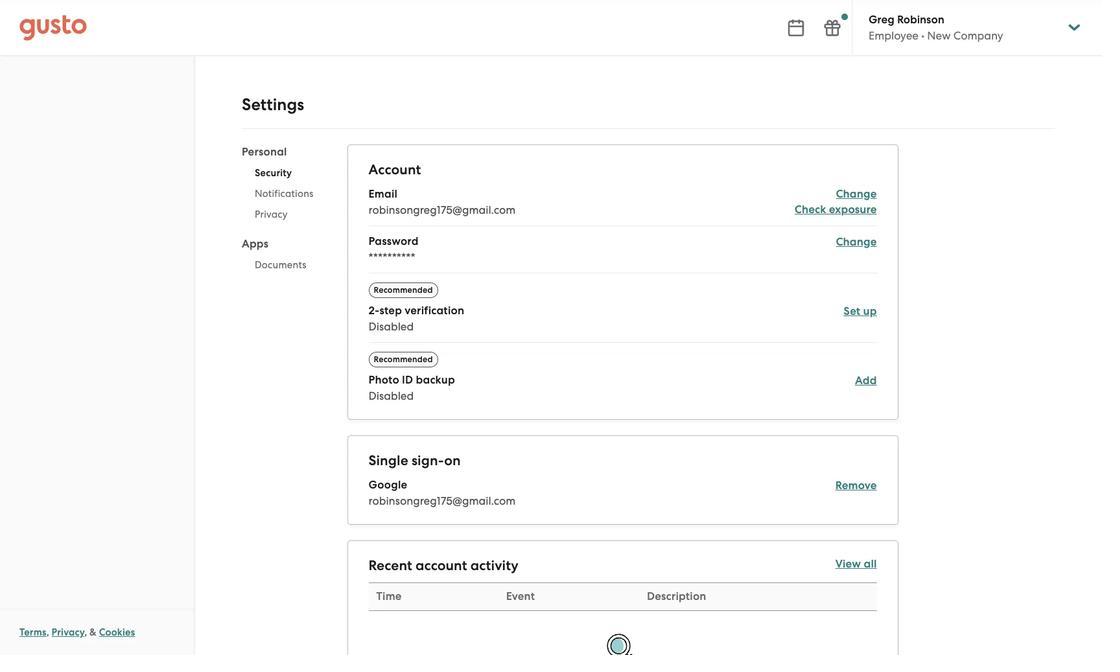 Task type: describe. For each thing, give the bounding box(es) containing it.
security link
[[242, 163, 327, 183]]

2 , from the left
[[84, 627, 87, 639]]

1 vertical spatial privacy link
[[52, 627, 84, 639]]

settings
[[242, 95, 304, 115]]

1 , from the left
[[46, 627, 49, 639]]

photo id backup disabled
[[369, 373, 455, 402]]

set up link
[[844, 305, 877, 318]]

personal
[[242, 145, 287, 159]]

disabled for photo
[[369, 389, 414, 402]]

company
[[954, 29, 1003, 42]]

recent
[[369, 557, 412, 574]]

verification
[[405, 304, 464, 318]]

notifications link
[[242, 183, 327, 204]]

recent account activity group
[[369, 557, 877, 656]]

change button inside email "element"
[[836, 187, 877, 202]]

password
[[369, 235, 419, 248]]

check
[[795, 203, 826, 217]]

recommended for step
[[374, 285, 433, 295]]

exposure
[[829, 203, 877, 217]]

time
[[376, 590, 402, 603]]

event
[[506, 590, 535, 603]]

recommended for id
[[374, 354, 433, 364]]

&
[[90, 627, 97, 639]]

add
[[855, 374, 877, 388]]

gusto navigation element
[[0, 56, 194, 108]]

employee
[[869, 29, 919, 42]]

•
[[921, 29, 925, 42]]

new
[[927, 29, 951, 42]]

all
[[864, 557, 877, 571]]

2-step verification disabled
[[369, 304, 464, 333]]

cookies button
[[99, 625, 135, 641]]

list containing email
[[369, 187, 877, 404]]

single sign-on
[[369, 452, 461, 469]]

email element
[[369, 187, 877, 226]]

set up
[[844, 305, 877, 318]]

terms , privacy , & cookies
[[19, 627, 135, 639]]

security
[[255, 167, 292, 179]]

up
[[863, 305, 877, 318]]

single
[[369, 452, 408, 469]]

change for change
[[836, 235, 877, 249]]

photo id backup element
[[369, 351, 877, 404]]

google element
[[369, 478, 877, 509]]

2-
[[369, 304, 380, 318]]

password element
[[369, 234, 877, 274]]

view all link
[[836, 557, 877, 572]]

cookies
[[99, 627, 135, 639]]

change button inside password element
[[836, 235, 877, 250]]



Task type: locate. For each thing, give the bounding box(es) containing it.
recommended inside photo id backup element
[[374, 354, 433, 364]]

2 recommended from the top
[[374, 354, 433, 364]]

change button
[[836, 187, 877, 202], [836, 235, 877, 250]]

remove button
[[836, 478, 877, 494]]

,
[[46, 627, 49, 639], [84, 627, 87, 639]]

account group
[[369, 161, 877, 404]]

disabled down step
[[369, 320, 414, 333]]

1 vertical spatial disabled
[[369, 389, 414, 402]]

group containing personal
[[242, 145, 327, 279]]

disabled
[[369, 320, 414, 333], [369, 389, 414, 402]]

change inside password element
[[836, 235, 877, 249]]

0 vertical spatial privacy
[[255, 209, 288, 220]]

1 change from the top
[[836, 187, 877, 201]]

recommended inside 2-step verification element
[[374, 285, 433, 295]]

1 change button from the top
[[836, 187, 877, 202]]

step
[[380, 304, 402, 318]]

0 vertical spatial robinsongreg175@gmail.com
[[369, 204, 516, 217]]

email
[[369, 187, 398, 201]]

0 vertical spatial disabled
[[369, 320, 414, 333]]

add button
[[855, 373, 877, 389]]

recommended up id
[[374, 354, 433, 364]]

check exposure link
[[795, 202, 877, 218]]

1 robinsongreg175@gmail.com from the top
[[369, 204, 516, 217]]

1 vertical spatial change
[[836, 235, 877, 249]]

recommended
[[374, 285, 433, 295], [374, 354, 433, 364]]

robinsongreg175@gmail.com for email
[[369, 204, 516, 217]]

0 horizontal spatial privacy
[[52, 627, 84, 639]]

change down 'exposure'
[[836, 235, 877, 249]]

1 recommended from the top
[[374, 285, 433, 295]]

change check exposure
[[795, 187, 877, 217]]

1 disabled from the top
[[369, 320, 414, 333]]

disabled inside the photo id backup disabled
[[369, 389, 414, 402]]

robinsongreg175@gmail.com down on in the left bottom of the page
[[369, 495, 516, 507]]

description
[[647, 590, 706, 603]]

privacy down notifications "link"
[[255, 209, 288, 220]]

remove
[[836, 479, 877, 493]]

documents link
[[242, 255, 327, 276]]

change
[[836, 187, 877, 201], [836, 235, 877, 249]]

robinsongreg175@gmail.com inside email "element"
[[369, 204, 516, 217]]

apps
[[242, 237, 269, 251]]

0 vertical spatial change
[[836, 187, 877, 201]]

1 vertical spatial privacy
[[52, 627, 84, 639]]

greg robinson employee • new company
[[869, 13, 1003, 42]]

group
[[242, 145, 327, 279]]

privacy left &
[[52, 627, 84, 639]]

id
[[402, 373, 413, 387]]

0 horizontal spatial ,
[[46, 627, 49, 639]]

0 horizontal spatial privacy link
[[52, 627, 84, 639]]

google
[[369, 478, 407, 492]]

2-step verification element
[[369, 281, 877, 343]]

robinsongreg175@gmail.com inside google element
[[369, 495, 516, 507]]

activity
[[471, 557, 519, 574]]

account
[[369, 161, 421, 178]]

2 disabled from the top
[[369, 389, 414, 402]]

disabled inside 2-step verification disabled
[[369, 320, 414, 333]]

greg
[[869, 13, 895, 27]]

0 vertical spatial privacy link
[[242, 204, 327, 225]]

change inside change check exposure
[[836, 187, 877, 201]]

change button down 'exposure'
[[836, 235, 877, 250]]

home image
[[19, 15, 87, 41]]

1 vertical spatial change button
[[836, 235, 877, 250]]

2 robinsongreg175@gmail.com from the top
[[369, 495, 516, 507]]

2 change button from the top
[[836, 235, 877, 250]]

1 horizontal spatial privacy link
[[242, 204, 327, 225]]

robinsongreg175@gmail.com up password
[[369, 204, 516, 217]]

terms link
[[19, 627, 46, 639]]

1 vertical spatial recommended
[[374, 354, 433, 364]]

notifications
[[255, 188, 314, 200]]

1 horizontal spatial privacy
[[255, 209, 288, 220]]

password **********
[[369, 235, 419, 264]]

change for change check exposure
[[836, 187, 877, 201]]

google robinsongreg175@gmail.com
[[369, 478, 516, 507]]

0 vertical spatial change button
[[836, 187, 877, 202]]

robinson
[[897, 13, 944, 27]]

**********
[[369, 251, 415, 264]]

change up 'exposure'
[[836, 187, 877, 201]]

view
[[836, 557, 861, 571]]

recommended up step
[[374, 285, 433, 295]]

view all
[[836, 557, 877, 571]]

on
[[444, 452, 461, 469]]

privacy link down notifications
[[242, 204, 327, 225]]

privacy link
[[242, 204, 327, 225], [52, 627, 84, 639]]

sign-
[[412, 452, 444, 469]]

robinsongreg175@gmail.com
[[369, 204, 516, 217], [369, 495, 516, 507]]

list
[[369, 187, 877, 404]]

terms
[[19, 627, 46, 639]]

0 vertical spatial recommended
[[374, 285, 433, 295]]

photo
[[369, 373, 399, 387]]

backup
[[416, 373, 455, 387]]

1 horizontal spatial ,
[[84, 627, 87, 639]]

privacy
[[255, 209, 288, 220], [52, 627, 84, 639]]

2 change from the top
[[836, 235, 877, 249]]

set
[[844, 305, 861, 318]]

privacy inside group
[[255, 209, 288, 220]]

change button up 'exposure'
[[836, 187, 877, 202]]

email robinsongreg175@gmail.com
[[369, 187, 516, 217]]

robinsongreg175@gmail.com for google
[[369, 495, 516, 507]]

documents
[[255, 259, 306, 271]]

disabled down "photo"
[[369, 389, 414, 402]]

1 vertical spatial robinsongreg175@gmail.com
[[369, 495, 516, 507]]

account
[[416, 557, 467, 574]]

single sign-on group
[[369, 452, 877, 509]]

recent account activity
[[369, 557, 519, 574]]

privacy link left &
[[52, 627, 84, 639]]

disabled for 2-
[[369, 320, 414, 333]]



Task type: vqa. For each thing, say whether or not it's contained in the screenshot.
Payroll on the bottom right of page
no



